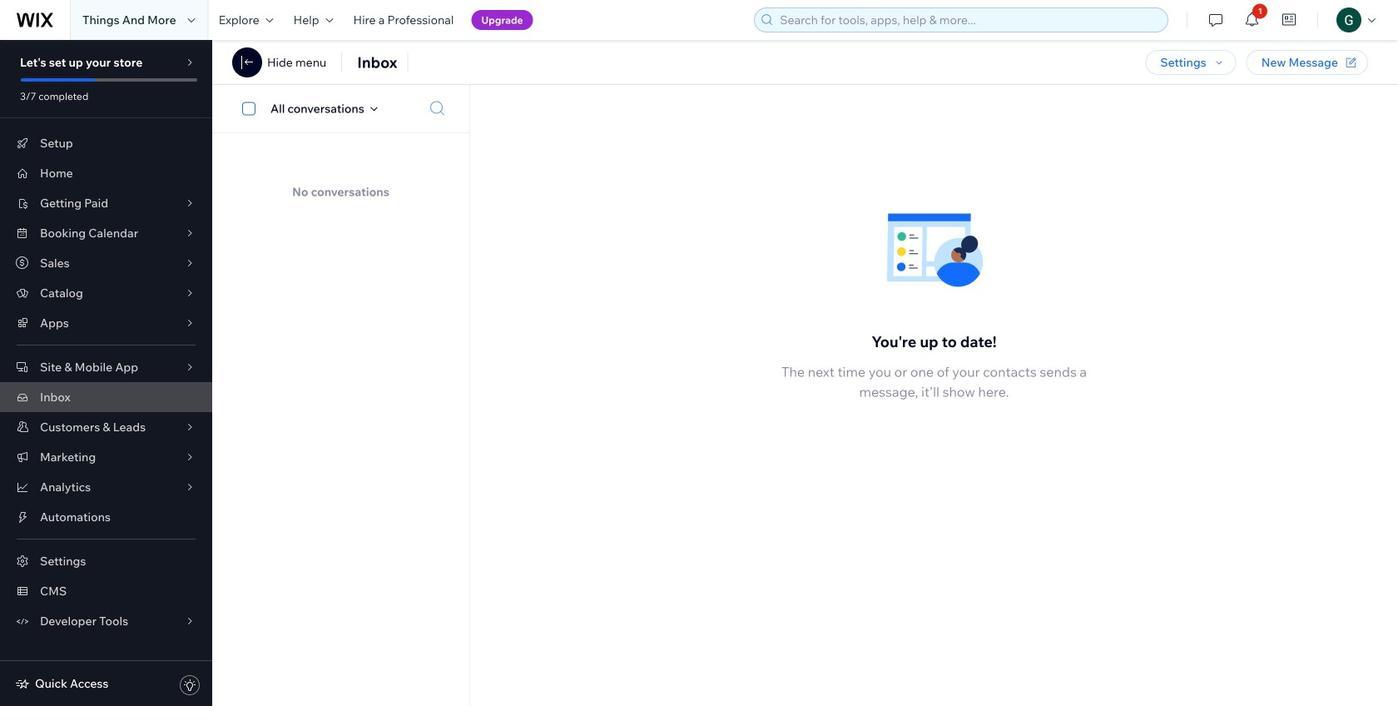 Task type: describe. For each thing, give the bounding box(es) containing it.
Search for tools, apps, help & more... field
[[775, 8, 1164, 32]]



Task type: vqa. For each thing, say whether or not it's contained in the screenshot.
Sidebar Element
yes



Task type: locate. For each thing, give the bounding box(es) containing it.
sidebar element
[[0, 40, 212, 706]]

None checkbox
[[233, 99, 271, 119]]



